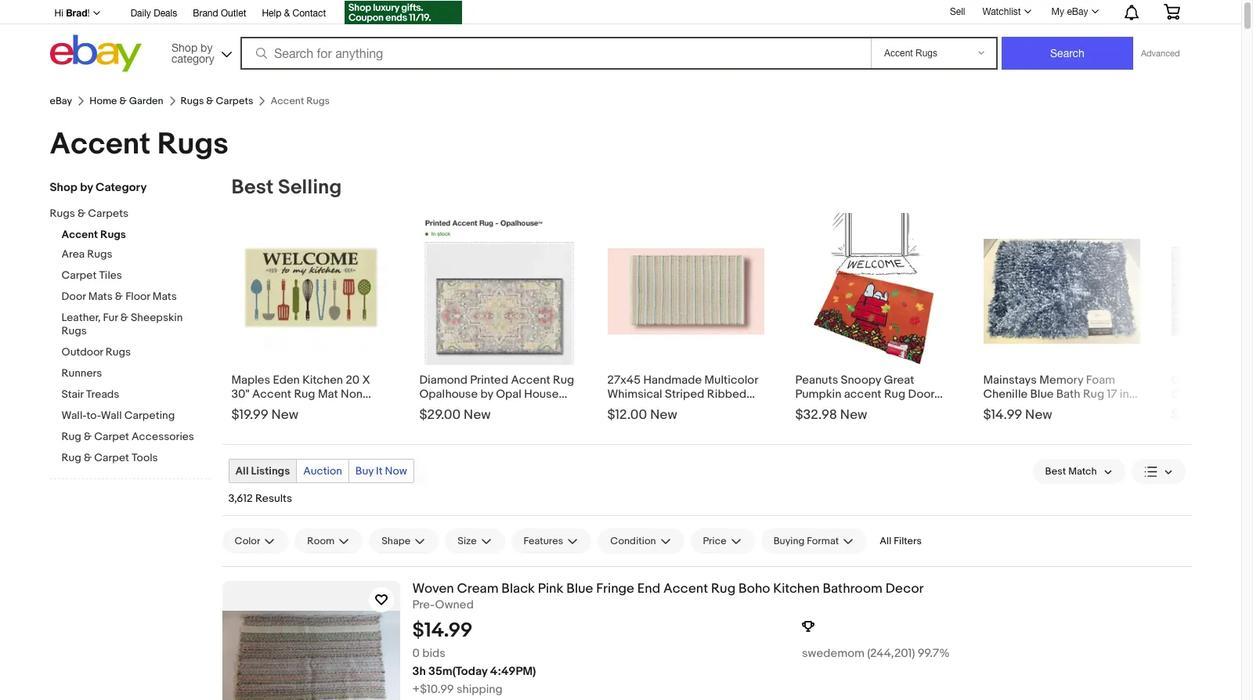 Task type: locate. For each thing, give the bounding box(es) containing it.
2 vertical spatial by
[[481, 387, 494, 402]]

printed
[[470, 373, 509, 388]]

by down brand in the top of the page
[[201, 41, 213, 54]]

stair treads link
[[62, 388, 210, 403]]

1 mats from the left
[[88, 290, 113, 303]]

mats up sheepskin
[[153, 290, 177, 303]]

best left match
[[1046, 465, 1067, 478]]

runners link
[[62, 367, 210, 382]]

rugs up area
[[50, 207, 75, 220]]

carpet down rug & carpet accessories link
[[94, 451, 129, 465]]

watchlist
[[983, 6, 1021, 17]]

carpets for rugs & carpets
[[216, 95, 253, 107]]

home & garden link
[[89, 95, 163, 107]]

category
[[172, 52, 214, 65]]

accent right end
[[664, 581, 709, 597]]

1 horizontal spatial all
[[880, 535, 892, 548]]

by for category
[[201, 41, 213, 54]]

decor
[[886, 581, 924, 597]]

by inside shop by category
[[201, 41, 213, 54]]

1 vertical spatial door
[[909, 387, 935, 402]]

None submit
[[1002, 37, 1134, 70]]

blue left bath
[[1031, 387, 1054, 402]]

new down the striped
[[650, 407, 678, 423]]

all left filters
[[880, 535, 892, 548]]

1 vertical spatial ebay
[[50, 95, 72, 107]]

1 vertical spatial rugs & carpets link
[[50, 207, 199, 222]]

tiles
[[99, 269, 122, 282]]

watchlist link
[[974, 2, 1039, 21]]

black
[[502, 581, 535, 597]]

0 horizontal spatial blue
[[567, 581, 593, 597]]

x32in
[[862, 401, 893, 416]]

best left selling on the left
[[232, 176, 274, 200]]

rug inside woven cream black pink blue fringe end accent rug boho kitchen bathroom decor pre-owned
[[712, 581, 736, 597]]

swedemom
[[802, 646, 865, 661]]

buy
[[356, 465, 374, 478]]

2'1"
[[420, 401, 436, 416]]

snoopy
[[841, 373, 882, 388]]

chenille
[[984, 387, 1028, 402]]

by for category
[[80, 180, 93, 195]]

help & contact
[[262, 8, 326, 19]]

0 vertical spatial blue
[[1031, 387, 1054, 402]]

new down accent
[[841, 407, 868, 423]]

door
[[62, 290, 86, 303], [909, 387, 935, 402]]

by left category
[[80, 180, 93, 195]]

room button
[[295, 529, 363, 554]]

1 horizontal spatial by
[[201, 41, 213, 54]]

$28.50
[[1172, 407, 1214, 423]]

new right the $28.50
[[1217, 407, 1245, 423]]

ebay right my
[[1068, 6, 1089, 17]]

whimsical
[[608, 387, 663, 402]]

great
[[884, 373, 915, 388]]

$14.99 down chenille
[[984, 407, 1023, 423]]

1 new from the left
[[272, 407, 299, 423]]

0 vertical spatial ebay
[[1068, 6, 1089, 17]]

3h
[[413, 664, 426, 679]]

1 horizontal spatial ebay
[[1068, 6, 1089, 17]]

by left opal
[[481, 387, 494, 402]]

0 horizontal spatial by
[[80, 180, 93, 195]]

carpet down peanuts
[[796, 401, 833, 416]]

mainstays memory foam chenille blue bath rug 17 in in link
[[984, 370, 1140, 416]]

handmade
[[644, 373, 702, 388]]

condition button
[[598, 529, 685, 554]]

rugs up runners link
[[106, 346, 131, 359]]

0 vertical spatial shop
[[172, 41, 198, 54]]

mats up fur
[[88, 290, 113, 303]]

$29.00 new
[[420, 407, 491, 423]]

room
[[307, 535, 335, 548]]

bath
[[1057, 387, 1081, 402]]

new for $28.50 new
[[1217, 407, 1245, 423]]

new left 45in)
[[464, 407, 491, 423]]

accent
[[50, 126, 151, 163], [62, 228, 98, 241], [511, 373, 551, 388], [608, 401, 647, 416], [664, 581, 709, 597]]

ebay
[[1068, 6, 1089, 17], [50, 95, 72, 107]]

0 horizontal spatial $14.99
[[413, 619, 473, 643]]

main content containing best selling
[[222, 176, 1254, 701]]

new for $32.98 new
[[841, 407, 868, 423]]

new right $19.99
[[272, 407, 299, 423]]

4 new from the left
[[841, 407, 868, 423]]

door inside rugs & carpets accent rugs area rugs carpet tiles door mats & floor mats leather, fur & sheepskin rugs outdoor rugs runners stair treads wall-to-wall carpeting rug & carpet accessories rug & carpet tools
[[62, 290, 86, 303]]

shop inside shop by category
[[172, 41, 198, 54]]

accent down the 27x45 on the bottom of page
[[608, 401, 647, 416]]

rug inside mainstays memory foam chenille blue bath rug 17 in in
[[1084, 387, 1105, 402]]

1 horizontal spatial $14.99
[[984, 407, 1023, 423]]

foam
[[1087, 373, 1116, 388]]

1 vertical spatial best
[[1046, 465, 1067, 478]]

1 vertical spatial all
[[880, 535, 892, 548]]

0 vertical spatial best
[[232, 176, 274, 200]]

$19.99
[[232, 407, 269, 423]]

accent up 45in)
[[511, 373, 551, 388]]

1 horizontal spatial carpets
[[216, 95, 253, 107]]

blue inside mainstays memory foam chenille blue bath rug 17 in in
[[1031, 387, 1054, 402]]

carpeting
[[124, 409, 175, 422]]

accent rugs
[[50, 126, 229, 163]]

1 horizontal spatial shop
[[172, 41, 198, 54]]

treads
[[86, 388, 119, 401]]

opalhouse accent rug mix scatter 24 inches x 36 inches indoor outdoor striped image
[[1172, 247, 1254, 336]]

0 horizontal spatial shop
[[50, 180, 77, 195]]

main content
[[222, 176, 1254, 701]]

features button
[[511, 529, 592, 554]]

owned
[[435, 598, 474, 613]]

$14.99 0 bids 3h 35m (today 4:49pm) +$10.99 shipping
[[413, 619, 536, 697]]

shop down deals on the left
[[172, 41, 198, 54]]

0 vertical spatial carpets
[[216, 95, 253, 107]]

accent inside diamond printed accent rug opalhouse by opal house 2'1" '9" (27in x 45in)
[[511, 373, 551, 388]]

ebay left home
[[50, 95, 72, 107]]

shop for shop by category
[[172, 41, 198, 54]]

2 horizontal spatial by
[[481, 387, 494, 402]]

$32.98
[[796, 407, 838, 423]]

0 vertical spatial door
[[62, 290, 86, 303]]

outdoor rugs link
[[62, 346, 210, 360]]

!
[[87, 8, 90, 19]]

best
[[232, 176, 274, 200], [1046, 465, 1067, 478]]

3,612
[[228, 492, 253, 505]]

accent up area
[[62, 228, 98, 241]]

0 horizontal spatial mats
[[88, 290, 113, 303]]

best inside dropdown button
[[1046, 465, 1067, 478]]

1 vertical spatial by
[[80, 180, 93, 195]]

$14.99 for $14.99 new
[[984, 407, 1023, 423]]

best for best selling
[[232, 176, 274, 200]]

new for $14.99 new
[[1026, 407, 1053, 423]]

0 horizontal spatial best
[[232, 176, 274, 200]]

carpet down area
[[62, 269, 97, 282]]

door up leather,
[[62, 290, 86, 303]]

accessories
[[132, 430, 194, 443]]

1 vertical spatial blue
[[567, 581, 593, 597]]

end
[[638, 581, 661, 597]]

1 horizontal spatial blue
[[1031, 387, 1054, 402]]

all listings
[[235, 465, 290, 478]]

blue inside woven cream black pink blue fringe end accent rug boho kitchen bathroom decor pre-owned
[[567, 581, 593, 597]]

diamond printed accent rug opalhouse by opal house 2'1" '9" (27in x 45in) link
[[420, 370, 576, 416]]

rugs up the tiles
[[87, 248, 113, 261]]

1 horizontal spatial best
[[1046, 465, 1067, 478]]

blue right the pink
[[567, 581, 593, 597]]

5 new from the left
[[1026, 407, 1053, 423]]

brand outlet link
[[193, 5, 246, 23]]

in
[[984, 401, 993, 416]]

new for $19.99 new
[[272, 407, 299, 423]]

rugs & carpets link
[[181, 95, 253, 107], [50, 207, 199, 222]]

1 vertical spatial $14.99
[[413, 619, 473, 643]]

mainstays memory foam chenille blue bath rug 17 in in image
[[984, 239, 1140, 344]]

brad
[[66, 7, 87, 19]]

auction
[[303, 465, 342, 478]]

carpet
[[62, 269, 97, 282], [796, 401, 833, 416], [94, 430, 129, 443], [94, 451, 129, 465]]

garden
[[129, 95, 163, 107]]

ebay inside account navigation
[[1068, 6, 1089, 17]]

best match
[[1046, 465, 1097, 478]]

sell
[[950, 6, 966, 17]]

&
[[284, 8, 290, 19], [119, 95, 127, 107], [206, 95, 214, 107], [78, 207, 86, 220], [115, 290, 123, 303], [120, 311, 128, 324], [84, 430, 92, 443], [84, 451, 92, 465]]

pink
[[538, 581, 564, 597]]

carpets down shop by category in the top of the page
[[88, 207, 129, 220]]

swedemom (244,201) 99.7%
[[802, 646, 950, 661]]

$29.00
[[420, 407, 461, 423]]

by
[[201, 41, 213, 54], [80, 180, 93, 195], [481, 387, 494, 402]]

0 horizontal spatial carpets
[[88, 207, 129, 220]]

2 new from the left
[[464, 407, 491, 423]]

$32.98 new
[[796, 407, 868, 423]]

1 horizontal spatial door
[[909, 387, 935, 402]]

all up 3,612
[[235, 465, 249, 478]]

all inside button
[[880, 535, 892, 548]]

stair
[[62, 388, 84, 401]]

door right x32in in the right bottom of the page
[[909, 387, 935, 402]]

6 new from the left
[[1217, 407, 1245, 423]]

rug inside peanuts snoopy great pumpkin accent rug door carpet 20in x32in
[[885, 387, 906, 402]]

top rated plus image
[[802, 621, 815, 633]]

ribbed
[[707, 387, 747, 402]]

rugs & carpets
[[181, 95, 253, 107]]

woven cream black pink blue fringe end accent rug boho kitchen bathroom decor pre-owned
[[413, 581, 924, 613]]

0 vertical spatial $14.99
[[984, 407, 1023, 423]]

0 vertical spatial all
[[235, 465, 249, 478]]

rugs
[[181, 95, 204, 107], [157, 126, 229, 163], [50, 207, 75, 220], [100, 228, 126, 241], [87, 248, 113, 261], [62, 324, 87, 338], [106, 346, 131, 359]]

in
[[1120, 387, 1130, 402]]

$14.99 for $14.99 0 bids 3h 35m (today 4:49pm) +$10.99 shipping
[[413, 619, 473, 643]]

carpets inside rugs & carpets accent rugs area rugs carpet tiles door mats & floor mats leather, fur & sheepskin rugs outdoor rugs runners stair treads wall-to-wall carpeting rug & carpet accessories rug & carpet tools
[[88, 207, 129, 220]]

3 new from the left
[[650, 407, 678, 423]]

0 horizontal spatial all
[[235, 465, 249, 478]]

1 horizontal spatial mats
[[153, 290, 177, 303]]

selling
[[278, 176, 342, 200]]

$12.00 new
[[608, 407, 678, 423]]

shop left category
[[50, 180, 77, 195]]

my ebay
[[1052, 6, 1089, 17]]

new down chenille
[[1026, 407, 1053, 423]]

your shopping cart image
[[1163, 4, 1181, 20]]

27x45 handmade multicolor whimsical striped ribbed accent rug - pillowfort image
[[608, 249, 764, 334]]

carpet tiles link
[[62, 269, 210, 284]]

blue for pink
[[567, 581, 593, 597]]

carpets down shop by category dropdown button
[[216, 95, 253, 107]]

1 vertical spatial shop
[[50, 180, 77, 195]]

blue
[[1031, 387, 1054, 402], [567, 581, 593, 597]]

0 vertical spatial by
[[201, 41, 213, 54]]

none submit inside shop by category banner
[[1002, 37, 1134, 70]]

0 vertical spatial rugs & carpets link
[[181, 95, 253, 107]]

it
[[376, 465, 383, 478]]

$14.99 inside the '$14.99 0 bids 3h 35m (today 4:49pm) +$10.99 shipping'
[[413, 619, 473, 643]]

$14.99 up bids
[[413, 619, 473, 643]]

0 horizontal spatial door
[[62, 290, 86, 303]]

peanuts snoopy great pumpkin accent rug door carpet 20in x32in image
[[813, 213, 935, 370]]

woven cream black pink blue fringe end accent rug boho kitchen bathroom decor image
[[222, 581, 400, 701]]

1 vertical spatial carpets
[[88, 207, 129, 220]]



Task type: vqa. For each thing, say whether or not it's contained in the screenshot.
And Adchoice
no



Task type: describe. For each thing, give the bounding box(es) containing it.
all for all listings
[[235, 465, 249, 478]]

bathroom
[[823, 581, 883, 597]]

diamond printed accent rug opalhouse by opal house 2'1" '9" (27in x 45in) image
[[420, 218, 576, 365]]

listings
[[251, 465, 290, 478]]

condition
[[611, 535, 656, 548]]

27x45
[[608, 373, 641, 388]]

by inside diamond printed accent rug opalhouse by opal house 2'1" '9" (27in x 45in)
[[481, 387, 494, 402]]

tools
[[132, 451, 158, 465]]

buying format
[[774, 535, 839, 548]]

multicolor
[[705, 373, 758, 388]]

price
[[703, 535, 727, 548]]

(27in
[[454, 401, 480, 416]]

new for $29.00 new
[[464, 407, 491, 423]]

rugs & carpets accent rugs area rugs carpet tiles door mats & floor mats leather, fur & sheepskin rugs outdoor rugs runners stair treads wall-to-wall carpeting rug & carpet accessories rug & carpet tools
[[50, 207, 194, 465]]

35m
[[429, 664, 453, 679]]

rugs up outdoor
[[62, 324, 87, 338]]

$19.99 new
[[232, 407, 299, 423]]

rugs up area rugs link
[[100, 228, 126, 241]]

accent inside woven cream black pink blue fringe end accent rug boho kitchen bathroom decor pre-owned
[[664, 581, 709, 597]]

get the coupon image
[[345, 1, 462, 24]]

category
[[96, 180, 147, 195]]

27x45 handmade multicolor whimsical striped ribbed accent rug - pillowfort link
[[608, 370, 764, 416]]

blue for chenille
[[1031, 387, 1054, 402]]

pre-
[[413, 598, 435, 613]]

maples eden kitchen 20 x 30" accent rug mat non skid slip nylon washable floral image
[[232, 232, 388, 351]]

buying
[[774, 535, 805, 548]]

match
[[1069, 465, 1097, 478]]

my
[[1052, 6, 1065, 17]]

rugs down category
[[181, 95, 204, 107]]

features
[[524, 535, 564, 548]]

20in
[[836, 401, 859, 416]]

$12.00
[[608, 407, 647, 423]]

x
[[482, 401, 489, 416]]

carpet down wall
[[94, 430, 129, 443]]

carpets for rugs & carpets accent rugs area rugs carpet tiles door mats & floor mats leather, fur & sheepskin rugs outdoor rugs runners stair treads wall-to-wall carpeting rug & carpet accessories rug & carpet tools
[[88, 207, 129, 220]]

deals
[[154, 8, 177, 19]]

brand outlet
[[193, 8, 246, 19]]

diamond
[[420, 373, 468, 388]]

shop by category banner
[[46, 0, 1192, 76]]

wall-to-wall carpeting link
[[62, 409, 210, 424]]

$28.50 new
[[1172, 407, 1245, 423]]

help
[[262, 8, 282, 19]]

filters
[[894, 535, 922, 548]]

pillowfort
[[681, 401, 731, 416]]

outlet
[[221, 8, 246, 19]]

best match button
[[1033, 459, 1126, 484]]

shop for shop by category
[[50, 180, 77, 195]]

rug & carpet accessories link
[[62, 430, 210, 445]]

accent
[[844, 387, 882, 402]]

2 mats from the left
[[153, 290, 177, 303]]

door inside peanuts snoopy great pumpkin accent rug door carpet 20in x32in
[[909, 387, 935, 402]]

account navigation
[[46, 0, 1192, 27]]

buying format button
[[761, 529, 868, 554]]

wall
[[101, 409, 122, 422]]

fur
[[103, 311, 118, 324]]

my ebay link
[[1043, 2, 1106, 21]]

cream
[[457, 581, 499, 597]]

view: list view image
[[1144, 463, 1173, 480]]

accent up shop by category in the top of the page
[[50, 126, 151, 163]]

99.7%
[[918, 646, 950, 661]]

home
[[89, 95, 117, 107]]

leather,
[[62, 311, 101, 324]]

accent inside 27x45 handmade multicolor whimsical striped ribbed accent rug - pillowfort
[[608, 401, 647, 416]]

wall-
[[62, 409, 87, 422]]

memory
[[1040, 373, 1084, 388]]

accent inside rugs & carpets accent rugs area rugs carpet tiles door mats & floor mats leather, fur & sheepskin rugs outdoor rugs runners stair treads wall-to-wall carpeting rug & carpet accessories rug & carpet tools
[[62, 228, 98, 241]]

shape
[[382, 535, 411, 548]]

color
[[235, 535, 260, 548]]

(244,201)
[[868, 646, 915, 661]]

sell link
[[943, 6, 973, 17]]

bids
[[423, 646, 446, 661]]

ebay link
[[50, 95, 72, 107]]

shipping
[[457, 682, 503, 697]]

-
[[673, 401, 678, 416]]

4:49pm)
[[490, 664, 536, 679]]

mainstays
[[984, 373, 1037, 388]]

rug inside diamond printed accent rug opalhouse by opal house 2'1" '9" (27in x 45in)
[[553, 373, 575, 388]]

best selling
[[232, 176, 342, 200]]

auction link
[[297, 460, 349, 483]]

kitchen
[[774, 581, 820, 597]]

opalhouse
[[420, 387, 478, 402]]

rugs down 'rugs & carpets'
[[157, 126, 229, 163]]

best for best match
[[1046, 465, 1067, 478]]

17
[[1108, 387, 1118, 402]]

format
[[807, 535, 839, 548]]

all for all filters
[[880, 535, 892, 548]]

daily
[[131, 8, 151, 19]]

opal
[[496, 387, 522, 402]]

new for $12.00 new
[[650, 407, 678, 423]]

45in)
[[491, 401, 518, 416]]

boho
[[739, 581, 771, 597]]

(today
[[453, 664, 488, 679]]

help & contact link
[[262, 5, 326, 23]]

+$10.99
[[413, 682, 454, 697]]

& inside account navigation
[[284, 8, 290, 19]]

mainstays memory foam chenille blue bath rug 17 in in
[[984, 373, 1130, 416]]

color button
[[222, 529, 289, 554]]

buy it now link
[[349, 460, 414, 483]]

results
[[255, 492, 292, 505]]

now
[[385, 465, 407, 478]]

$14.99 new
[[984, 407, 1053, 423]]

pumpkin
[[796, 387, 842, 402]]

sheepskin
[[131, 311, 183, 324]]

rug inside 27x45 handmade multicolor whimsical striped ribbed accent rug - pillowfort
[[650, 401, 671, 416]]

peanuts snoopy great pumpkin accent rug door carpet 20in x32in
[[796, 373, 935, 416]]

carpet inside peanuts snoopy great pumpkin accent rug door carpet 20in x32in
[[796, 401, 833, 416]]

Search for anything text field
[[243, 38, 868, 68]]

diamond printed accent rug opalhouse by opal house 2'1" '9" (27in x 45in)
[[420, 373, 575, 416]]

fringe
[[596, 581, 635, 597]]

all filters
[[880, 535, 922, 548]]

0 horizontal spatial ebay
[[50, 95, 72, 107]]

daily deals
[[131, 8, 177, 19]]

to-
[[87, 409, 101, 422]]



